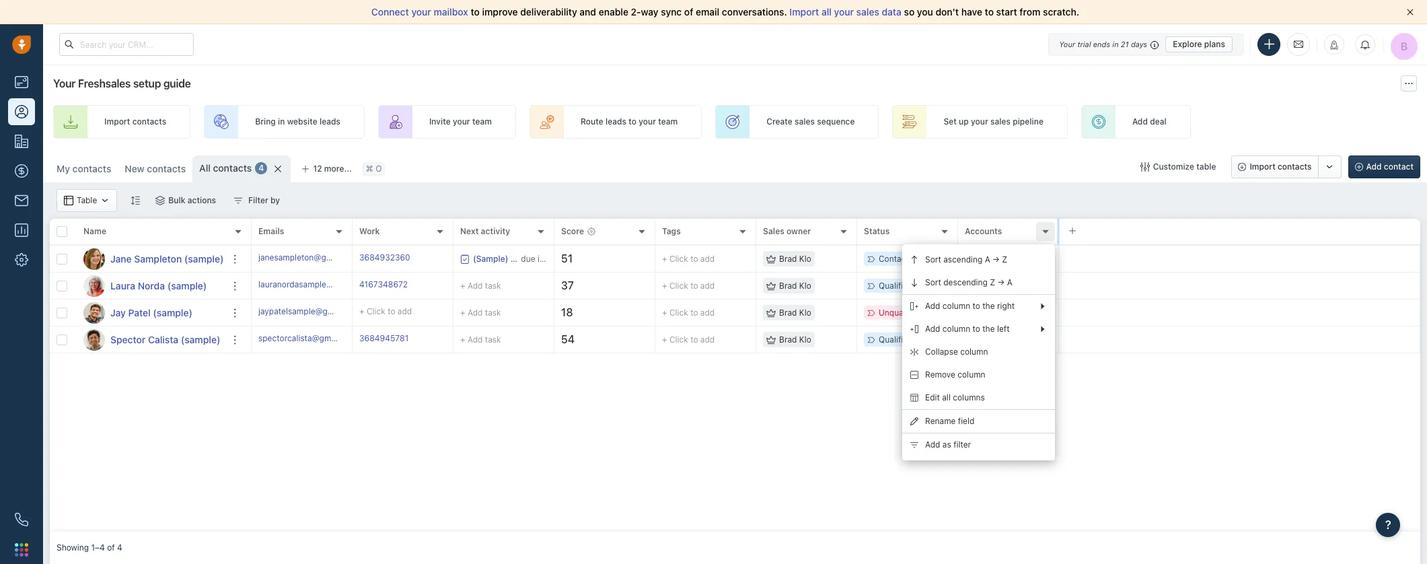 Task type: describe. For each thing, give the bounding box(es) containing it.
remove
[[926, 370, 956, 380]]

invite your team link
[[378, 105, 516, 139]]

spector calista (sample)
[[110, 334, 220, 345]]

column for add column to the right
[[943, 301, 971, 311]]

0 horizontal spatial sales
[[795, 117, 815, 127]]

click for 18
[[670, 308, 689, 318]]

+ add task for 54
[[460, 334, 501, 344]]

row group containing 51
[[252, 246, 1421, 353]]

+ add task for 37
[[460, 280, 501, 290]]

container_wx8msf4aqz5i3rn1 image inside 'bulk actions' button
[[156, 196, 165, 205]]

email image
[[1295, 39, 1304, 50]]

cell for 18
[[1060, 300, 1421, 326]]

2 leads from the left
[[606, 117, 627, 127]]

jay patel (sample)
[[110, 307, 193, 318]]

4167348672
[[359, 279, 408, 289]]

bring in website leads
[[255, 117, 341, 127]]

table
[[1197, 162, 1217, 172]]

phone image
[[15, 513, 28, 526]]

janesampleton@gmail.com
[[259, 252, 360, 262]]

(sample) for jane sampleton (sample)
[[184, 253, 224, 264]]

press space to select this row. row containing 18
[[252, 300, 1421, 326]]

menu containing sort ascending a → z
[[903, 244, 1056, 460]]

all inside menu item
[[943, 393, 951, 403]]

create
[[767, 117, 793, 127]]

owner
[[787, 226, 811, 237]]

your right invite
[[453, 117, 470, 127]]

press space to select this row. row containing spector calista (sample)
[[50, 326, 252, 353]]

+ click to add for 18
[[662, 308, 715, 318]]

sequence
[[817, 117, 855, 127]]

your for your trial ends in 21 days
[[1060, 39, 1076, 48]]

techcave
[[965, 335, 1001, 345]]

brad for 18
[[780, 308, 797, 318]]

your left data
[[834, 6, 854, 18]]

1 team from the left
[[473, 117, 492, 127]]

inc
[[989, 281, 1000, 291]]

brad for 54
[[780, 335, 797, 345]]

brad klo for 37
[[780, 281, 812, 291]]

activity
[[481, 226, 510, 237]]

click for 51
[[670, 254, 689, 264]]

add as filter menu item
[[903, 434, 1056, 456]]

+ click to add for 37
[[662, 281, 715, 291]]

jaypatelsample@gmail.com link
[[259, 306, 362, 320]]

task for 37
[[485, 280, 501, 290]]

(sample) for jay patel (sample)
[[153, 307, 193, 318]]

name column header
[[77, 219, 252, 246]]

cell for 54
[[1060, 326, 1421, 353]]

data
[[882, 6, 902, 18]]

import all your sales data link
[[790, 6, 904, 18]]

press space to select this row. row containing 37
[[252, 273, 1421, 300]]

filter
[[248, 195, 268, 205]]

(sample) for laura norda (sample)
[[167, 280, 207, 291]]

1–4
[[91, 543, 105, 553]]

21
[[1121, 39, 1129, 48]]

51
[[561, 253, 573, 265]]

sort ascending a → z
[[926, 255, 1008, 265]]

add for 18
[[701, 308, 715, 318]]

add for 51
[[701, 254, 715, 264]]

import contacts link
[[53, 105, 191, 139]]

press space to select this row. row containing jane sampleton (sample)
[[50, 246, 252, 273]]

klo for 54
[[800, 335, 812, 345]]

1 horizontal spatial of
[[685, 6, 694, 18]]

jay
[[110, 307, 126, 318]]

z inside menu item
[[990, 278, 996, 288]]

widgetz.io (sample) link
[[965, 254, 1042, 264]]

s image
[[83, 329, 105, 350]]

a inside menu item
[[1008, 278, 1013, 288]]

Search your CRM... text field
[[59, 33, 194, 56]]

norda
[[138, 280, 165, 291]]

3684932360 link
[[359, 252, 410, 266]]

brad for 51
[[780, 254, 797, 264]]

1 vertical spatial in
[[278, 117, 285, 127]]

e
[[965, 308, 970, 318]]

brad klo for 18
[[780, 308, 812, 318]]

emails
[[259, 226, 284, 237]]

brad klo for 54
[[780, 335, 812, 345]]

add for 54
[[701, 335, 715, 345]]

janesampleton@gmail.com 3684932360
[[259, 252, 410, 262]]

4167348672 link
[[359, 279, 408, 293]]

and
[[580, 6, 597, 18]]

right
[[998, 301, 1015, 311]]

rename field menu item
[[903, 410, 1056, 433]]

ascending
[[944, 255, 983, 265]]

sales owner
[[763, 226, 811, 237]]

container_wx8msf4aqz5i3rn1 image inside filter by "button"
[[234, 196, 243, 205]]

actions
[[188, 195, 216, 205]]

add contact button
[[1349, 156, 1421, 178]]

acme inc (sample)
[[965, 281, 1036, 291]]

import for import contacts button
[[1250, 162, 1276, 172]]

janesampleton@gmail.com link
[[259, 252, 360, 266]]

jane sampleton (sample)
[[110, 253, 224, 264]]

by
[[271, 195, 280, 205]]

table
[[77, 196, 97, 206]]

showing 1–4 of 4
[[57, 543, 122, 553]]

close image
[[1408, 9, 1414, 15]]

phone element
[[8, 506, 35, 533]]

0 vertical spatial all
[[822, 6, 832, 18]]

collapse column
[[926, 347, 989, 357]]

j image for jay patel (sample)
[[83, 302, 105, 323]]

sort for sort ascending a → z
[[926, 255, 942, 265]]

add column to the left
[[926, 324, 1010, 334]]

jaypatelsample@gmail.com + click to add
[[259, 306, 412, 316]]

l image
[[83, 275, 105, 297]]

(sample) for e corp (sample)
[[993, 308, 1027, 318]]

name row
[[50, 219, 252, 246]]

4 inside all contacts 4
[[259, 163, 264, 173]]

freshworks switcher image
[[15, 543, 28, 557]]

your for your freshsales setup guide
[[53, 77, 76, 90]]

+ click to add for 51
[[662, 254, 715, 264]]

brad klo for 51
[[780, 254, 812, 264]]

sales
[[763, 226, 785, 237]]

add contact
[[1367, 162, 1414, 172]]

a inside menu item
[[985, 255, 991, 265]]

1 vertical spatial of
[[107, 543, 115, 553]]

import contacts button
[[1232, 156, 1319, 178]]

bulk actions button
[[147, 189, 225, 212]]

click for 37
[[670, 281, 689, 291]]

customize table button
[[1132, 156, 1225, 178]]

your freshsales setup guide
[[53, 77, 191, 90]]

add as filter
[[926, 440, 972, 450]]

cell for 51
[[1060, 246, 1421, 272]]

connect your mailbox link
[[372, 6, 471, 18]]

1 horizontal spatial sales
[[857, 6, 880, 18]]

+ click to add for 54
[[662, 335, 715, 345]]

the for right
[[983, 301, 995, 311]]

⌘ o
[[366, 164, 382, 174]]

remove column menu item
[[903, 364, 1056, 386]]

set up your sales pipeline link
[[893, 105, 1068, 139]]

next activity
[[460, 226, 510, 237]]

don't
[[936, 6, 959, 18]]

column for collapse column
[[961, 347, 989, 357]]

1 horizontal spatial in
[[1113, 39, 1119, 48]]

sort descending z → a
[[926, 278, 1013, 288]]

press space to select this row. row containing 51
[[252, 246, 1421, 273]]

bring in website leads link
[[204, 105, 365, 139]]

add inside menu item
[[926, 440, 941, 450]]

import contacts group
[[1232, 156, 1342, 178]]

sampleton
[[134, 253, 182, 264]]

column for add column to the left
[[943, 324, 971, 334]]

row group containing jane sampleton (sample)
[[50, 246, 252, 353]]

columns
[[953, 393, 985, 403]]

rename
[[926, 416, 956, 426]]

more...
[[324, 164, 352, 174]]

your left mailbox
[[412, 6, 431, 18]]

widgetz.io
[[965, 254, 1006, 264]]

patel
[[128, 307, 151, 318]]

invite
[[429, 117, 451, 127]]

email
[[696, 6, 720, 18]]

set up your sales pipeline
[[944, 117, 1044, 127]]



Task type: vqa. For each thing, say whether or not it's contained in the screenshot.
"Weighted value" for Demo
no



Task type: locate. For each thing, give the bounding box(es) containing it.
z right acme
[[990, 278, 996, 288]]

0 vertical spatial import contacts
[[104, 117, 166, 127]]

1 horizontal spatial your
[[1060, 39, 1076, 48]]

0 vertical spatial z
[[1003, 255, 1008, 265]]

edit all columns menu item
[[903, 386, 1056, 409]]

0 vertical spatial of
[[685, 6, 694, 18]]

0 horizontal spatial your
[[53, 77, 76, 90]]

the left right
[[983, 301, 995, 311]]

→ down widgetz.io (sample) link
[[998, 278, 1005, 288]]

row group
[[50, 246, 252, 353], [252, 246, 1421, 353]]

grid
[[50, 217, 1421, 532]]

1 + add task from the top
[[460, 280, 501, 290]]

jane sampleton (sample) link
[[110, 252, 224, 266]]

2 vertical spatial task
[[485, 334, 501, 344]]

2 + click to add from the top
[[662, 281, 715, 291]]

in right bring
[[278, 117, 285, 127]]

plans
[[1205, 39, 1226, 49]]

3 klo from the top
[[800, 308, 812, 318]]

cell for 37
[[1060, 273, 1421, 299]]

1 brad from the top
[[780, 254, 797, 264]]

add for 37
[[701, 281, 715, 291]]

0 horizontal spatial of
[[107, 543, 115, 553]]

+
[[662, 254, 668, 264], [460, 280, 466, 290], [662, 281, 668, 291], [359, 306, 365, 316], [460, 307, 466, 317], [662, 308, 668, 318], [460, 334, 466, 344], [662, 335, 668, 345]]

qualified for 54
[[879, 335, 913, 345]]

container_wx8msf4aqz5i3rn1 image
[[64, 196, 73, 205], [100, 196, 110, 205], [156, 196, 165, 205], [234, 196, 243, 205], [767, 254, 776, 264], [767, 308, 776, 317], [767, 335, 776, 344]]

1 qualified from the top
[[879, 281, 913, 291]]

status
[[864, 226, 890, 237]]

1 cell from the top
[[1060, 246, 1421, 272]]

2 vertical spatial + add task
[[460, 334, 501, 344]]

z inside menu item
[[1003, 255, 1008, 265]]

1 horizontal spatial z
[[1003, 255, 1008, 265]]

4 klo from the top
[[800, 335, 812, 345]]

1 horizontal spatial import contacts
[[1250, 162, 1312, 172]]

1 horizontal spatial 4
[[259, 163, 264, 173]]

route leads to your team
[[581, 117, 678, 127]]

4 + click to add from the top
[[662, 335, 715, 345]]

the
[[983, 301, 995, 311], [983, 324, 995, 334]]

your left freshsales
[[53, 77, 76, 90]]

my contacts
[[57, 163, 111, 174]]

sync
[[661, 6, 682, 18]]

(sample) right calista
[[181, 334, 220, 345]]

→ inside menu item
[[998, 278, 1005, 288]]

container_wx8msf4aqz5i3rn1 image left customize
[[1141, 162, 1150, 172]]

grid containing 51
[[50, 217, 1421, 532]]

2 cell from the top
[[1060, 273, 1421, 299]]

add inside button
[[1367, 162, 1382, 172]]

widgetz.io (sample)
[[965, 254, 1042, 264]]

import inside button
[[1250, 162, 1276, 172]]

2 team from the left
[[659, 117, 678, 127]]

sort for sort descending z → a
[[926, 278, 942, 288]]

your trial ends in 21 days
[[1060, 39, 1148, 48]]

import contacts for import contacts button
[[1250, 162, 1312, 172]]

cell
[[1060, 246, 1421, 272], [1060, 273, 1421, 299], [1060, 300, 1421, 326], [1060, 326, 1421, 353]]

j image left jane at the top of page
[[83, 248, 105, 270]]

(sample) up acme inc (sample) link
[[1008, 254, 1042, 264]]

explore plans
[[1174, 39, 1226, 49]]

1 vertical spatial import
[[104, 117, 130, 127]]

3 brad klo from the top
[[780, 308, 812, 318]]

invite your team
[[429, 117, 492, 127]]

all right 'edit'
[[943, 393, 951, 403]]

sort descending z → a menu item
[[903, 271, 1056, 294]]

container_wx8msf4aqz5i3rn1 image
[[1141, 162, 1150, 172], [460, 254, 470, 264], [767, 281, 776, 290]]

→ inside menu item
[[993, 255, 1000, 265]]

2 vertical spatial import
[[1250, 162, 1276, 172]]

4 brad from the top
[[780, 335, 797, 345]]

trial
[[1078, 39, 1092, 48]]

1 vertical spatial import contacts
[[1250, 162, 1312, 172]]

sales
[[857, 6, 880, 18], [795, 117, 815, 127], [991, 117, 1011, 127]]

j image left jay
[[83, 302, 105, 323]]

create sales sequence link
[[716, 105, 879, 139]]

1 vertical spatial container_wx8msf4aqz5i3rn1 image
[[460, 254, 470, 264]]

laura norda (sample) link
[[110, 279, 207, 292]]

1 leads from the left
[[320, 117, 341, 127]]

so
[[904, 6, 915, 18]]

leads right the route
[[606, 117, 627, 127]]

of right 1–4
[[107, 543, 115, 553]]

1 vertical spatial qualified
[[879, 335, 913, 345]]

spectorcalista@gmail.com
[[259, 333, 359, 343]]

1 row group from the left
[[50, 246, 252, 353]]

sort left ascending
[[926, 255, 942, 265]]

new
[[125, 163, 145, 174]]

work
[[359, 226, 380, 237]]

klo for 18
[[800, 308, 812, 318]]

brad for 37
[[780, 281, 797, 291]]

2 qualified from the top
[[879, 335, 913, 345]]

all left data
[[822, 6, 832, 18]]

1 horizontal spatial all
[[943, 393, 951, 403]]

1 brad klo from the top
[[780, 254, 812, 264]]

corp
[[972, 308, 991, 318]]

edit all columns
[[926, 393, 985, 403]]

3 + click to add from the top
[[662, 308, 715, 318]]

1 vertical spatial j image
[[83, 302, 105, 323]]

sort inside sort ascending a → z menu item
[[926, 255, 942, 265]]

2 vertical spatial container_wx8msf4aqz5i3rn1 image
[[767, 281, 776, 290]]

0 horizontal spatial 4
[[117, 543, 122, 553]]

accounts
[[965, 226, 1003, 237]]

field
[[959, 416, 975, 426]]

(sample) for acme inc (sample)
[[1003, 281, 1036, 291]]

0 vertical spatial 4
[[259, 163, 264, 173]]

3 brad from the top
[[780, 308, 797, 318]]

1 klo from the top
[[800, 254, 812, 264]]

qualified down unqualified
[[879, 335, 913, 345]]

press space to select this row. row
[[50, 246, 252, 273], [252, 246, 1421, 273], [50, 273, 252, 300], [252, 273, 1421, 300], [50, 300, 252, 326], [252, 300, 1421, 326], [50, 326, 252, 353], [252, 326, 1421, 353]]

→ up "inc"
[[993, 255, 1000, 265]]

leads right website
[[320, 117, 341, 127]]

0 vertical spatial container_wx8msf4aqz5i3rn1 image
[[1141, 162, 1150, 172]]

column inside menu item
[[958, 370, 986, 380]]

4 brad klo from the top
[[780, 335, 812, 345]]

contacted
[[879, 254, 919, 264]]

(sample) right sampleton
[[184, 253, 224, 264]]

container_wx8msf4aqz5i3rn1 image down sales
[[767, 281, 776, 290]]

showing
[[57, 543, 89, 553]]

2-
[[631, 6, 641, 18]]

0 horizontal spatial leads
[[320, 117, 341, 127]]

1 vertical spatial task
[[485, 307, 501, 317]]

import for the import contacts link
[[104, 117, 130, 127]]

from
[[1020, 6, 1041, 18]]

1 task from the top
[[485, 280, 501, 290]]

2 horizontal spatial sales
[[991, 117, 1011, 127]]

all
[[199, 162, 211, 174]]

sort inside sort descending z → a menu item
[[926, 278, 942, 288]]

column down e
[[943, 324, 971, 334]]

0 vertical spatial qualified
[[879, 281, 913, 291]]

2 j image from the top
[[83, 302, 105, 323]]

2 horizontal spatial container_wx8msf4aqz5i3rn1 image
[[1141, 162, 1150, 172]]

guide
[[163, 77, 191, 90]]

explore
[[1174, 39, 1203, 49]]

start
[[997, 6, 1018, 18]]

import right table
[[1250, 162, 1276, 172]]

→ for a
[[998, 278, 1005, 288]]

0 horizontal spatial import contacts
[[104, 117, 166, 127]]

(sample) down jane sampleton (sample) link
[[167, 280, 207, 291]]

1 vertical spatial the
[[983, 324, 995, 334]]

3684932360
[[359, 252, 410, 262]]

lauranordasample@gmail.com
[[259, 279, 373, 289]]

2 task from the top
[[485, 307, 501, 317]]

1 horizontal spatial import
[[790, 6, 819, 18]]

0 vertical spatial task
[[485, 280, 501, 290]]

filter
[[954, 440, 972, 450]]

(sample) for spector calista (sample)
[[181, 334, 220, 345]]

collapse
[[926, 347, 959, 357]]

1 vertical spatial + add task
[[460, 307, 501, 317]]

container_wx8msf4aqz5i3rn1 image down 'next' on the top left of page
[[460, 254, 470, 264]]

0 vertical spatial your
[[1060, 39, 1076, 48]]

column down descending
[[943, 301, 971, 311]]

4 right 1–4
[[117, 543, 122, 553]]

z up acme inc (sample) link
[[1003, 255, 1008, 265]]

3 cell from the top
[[1060, 300, 1421, 326]]

qualified for 37
[[879, 281, 913, 291]]

1 horizontal spatial a
[[1008, 278, 1013, 288]]

all contacts 4
[[199, 162, 264, 174]]

import right conversations. in the top right of the page
[[790, 6, 819, 18]]

1 vertical spatial your
[[53, 77, 76, 90]]

0 vertical spatial the
[[983, 301, 995, 311]]

0 horizontal spatial in
[[278, 117, 285, 127]]

(sample) up spector calista (sample)
[[153, 307, 193, 318]]

column down techcave
[[961, 347, 989, 357]]

3 + add task from the top
[[460, 334, 501, 344]]

1 vertical spatial 4
[[117, 543, 122, 553]]

leads
[[320, 117, 341, 127], [606, 117, 627, 127]]

calista
[[148, 334, 179, 345]]

3 task from the top
[[485, 334, 501, 344]]

spectorcalista@gmail.com link
[[259, 332, 359, 347]]

customize table
[[1154, 162, 1217, 172]]

0 vertical spatial in
[[1113, 39, 1119, 48]]

2 + add task from the top
[[460, 307, 501, 317]]

connect
[[372, 6, 409, 18]]

2 sort from the top
[[926, 278, 942, 288]]

0 vertical spatial a
[[985, 255, 991, 265]]

+ add task for 18
[[460, 307, 501, 317]]

import contacts inside the import contacts link
[[104, 117, 166, 127]]

column
[[943, 301, 971, 311], [943, 324, 971, 334], [961, 347, 989, 357], [958, 370, 986, 380]]

3684945781 link
[[359, 332, 409, 347]]

of
[[685, 6, 694, 18], [107, 543, 115, 553]]

0 vertical spatial + add task
[[460, 280, 501, 290]]

→ for z
[[993, 255, 1000, 265]]

add
[[701, 254, 715, 264], [701, 281, 715, 291], [398, 306, 412, 316], [701, 308, 715, 318], [701, 335, 715, 345]]

import contacts
[[104, 117, 166, 127], [1250, 162, 1312, 172]]

the up techcave
[[983, 324, 995, 334]]

sales left pipeline
[[991, 117, 1011, 127]]

import contacts inside import contacts button
[[1250, 162, 1312, 172]]

route leads to your team link
[[530, 105, 702, 139]]

1 + click to add from the top
[[662, 254, 715, 264]]

website
[[287, 117, 318, 127]]

1 vertical spatial a
[[1008, 278, 1013, 288]]

as
[[943, 440, 952, 450]]

0 horizontal spatial import
[[104, 117, 130, 127]]

klo for 37
[[800, 281, 812, 291]]

my contacts button
[[50, 156, 118, 182], [57, 163, 111, 174]]

e corp (sample)
[[965, 308, 1027, 318]]

j image for jane sampleton (sample)
[[83, 248, 105, 270]]

contacts inside button
[[1278, 162, 1312, 172]]

column for remove column
[[958, 370, 986, 380]]

(sample) down left
[[1004, 335, 1037, 345]]

qualified down the contacted
[[879, 281, 913, 291]]

bulk
[[168, 195, 185, 205]]

0 horizontal spatial z
[[990, 278, 996, 288]]

your right up
[[971, 117, 989, 127]]

klo
[[800, 254, 812, 264], [800, 281, 812, 291], [800, 308, 812, 318], [800, 335, 812, 345]]

filter by button
[[225, 189, 289, 212]]

your left trial
[[1060, 39, 1076, 48]]

in left '21'
[[1113, 39, 1119, 48]]

set
[[944, 117, 957, 127]]

import
[[790, 6, 819, 18], [104, 117, 130, 127], [1250, 162, 1276, 172]]

style_myh0__igzzd8unmi image
[[131, 196, 140, 205]]

your
[[1060, 39, 1076, 48], [53, 77, 76, 90]]

table button
[[57, 189, 117, 212]]

task for 18
[[485, 307, 501, 317]]

1 the from the top
[[983, 301, 995, 311]]

1 vertical spatial all
[[943, 393, 951, 403]]

0 vertical spatial import
[[790, 6, 819, 18]]

way
[[641, 6, 659, 18]]

(sample) up left
[[993, 308, 1027, 318]]

sort left descending
[[926, 278, 942, 288]]

the for left
[[983, 324, 995, 334]]

1 j image from the top
[[83, 248, 105, 270]]

your right the route
[[639, 117, 656, 127]]

sales right create
[[795, 117, 815, 127]]

menu
[[903, 244, 1056, 460]]

2 brad klo from the top
[[780, 281, 812, 291]]

0 vertical spatial sort
[[926, 255, 942, 265]]

1 vertical spatial →
[[998, 278, 1005, 288]]

import contacts for the import contacts link
[[104, 117, 166, 127]]

0 horizontal spatial a
[[985, 255, 991, 265]]

click
[[670, 254, 689, 264], [670, 281, 689, 291], [367, 306, 386, 316], [670, 308, 689, 318], [670, 335, 689, 345]]

new contacts button
[[118, 156, 193, 182], [125, 163, 186, 174]]

4
[[259, 163, 264, 173], [117, 543, 122, 553]]

+ add task
[[460, 280, 501, 290], [460, 307, 501, 317], [460, 334, 501, 344]]

click for 54
[[670, 335, 689, 345]]

0 horizontal spatial team
[[473, 117, 492, 127]]

container_wx8msf4aqz5i3rn1 image inside customize table button
[[1141, 162, 1150, 172]]

2 brad from the top
[[780, 281, 797, 291]]

collapse column menu item
[[903, 341, 1056, 364]]

1 vertical spatial sort
[[926, 278, 942, 288]]

next
[[460, 226, 479, 237]]

all contacts link
[[199, 162, 252, 175]]

acme inc (sample) link
[[965, 281, 1036, 291]]

0 horizontal spatial all
[[822, 6, 832, 18]]

your
[[412, 6, 431, 18], [834, 6, 854, 18], [453, 117, 470, 127], [639, 117, 656, 127], [971, 117, 989, 127]]

1 sort from the top
[[926, 255, 942, 265]]

column up the columns
[[958, 370, 986, 380]]

j image
[[83, 248, 105, 270], [83, 302, 105, 323]]

import down your freshsales setup guide at left
[[104, 117, 130, 127]]

4 up filter by at left
[[259, 163, 264, 173]]

rename field
[[926, 416, 975, 426]]

1 horizontal spatial container_wx8msf4aqz5i3rn1 image
[[767, 281, 776, 290]]

team
[[473, 117, 492, 127], [659, 117, 678, 127]]

left
[[998, 324, 1010, 334]]

deal
[[1151, 117, 1167, 127]]

2 the from the top
[[983, 324, 995, 334]]

2 row group from the left
[[252, 246, 1421, 353]]

2 horizontal spatial import
[[1250, 162, 1276, 172]]

a
[[985, 255, 991, 265], [1008, 278, 1013, 288]]

press space to select this row. row containing jay patel (sample)
[[50, 300, 252, 326]]

column inside menu item
[[961, 347, 989, 357]]

o
[[376, 164, 382, 174]]

(sample) up right
[[1003, 281, 1036, 291]]

add deal
[[1133, 117, 1167, 127]]

sort ascending a → z menu item
[[903, 248, 1056, 271]]

contact
[[1385, 162, 1414, 172]]

freshsales
[[78, 77, 131, 90]]

12 more...
[[313, 164, 352, 174]]

0 vertical spatial j image
[[83, 248, 105, 270]]

add
[[1133, 117, 1148, 127], [1367, 162, 1382, 172], [468, 280, 483, 290], [926, 301, 941, 311], [468, 307, 483, 317], [926, 324, 941, 334], [468, 334, 483, 344], [926, 440, 941, 450]]

jaypatelsample@gmail.com
[[259, 306, 362, 316]]

laura
[[110, 280, 135, 291]]

task for 54
[[485, 334, 501, 344]]

1 vertical spatial z
[[990, 278, 996, 288]]

1 horizontal spatial team
[[659, 117, 678, 127]]

0 vertical spatial →
[[993, 255, 1000, 265]]

4 cell from the top
[[1060, 326, 1421, 353]]

enable
[[599, 6, 629, 18]]

klo for 51
[[800, 254, 812, 264]]

of right sync
[[685, 6, 694, 18]]

0 horizontal spatial container_wx8msf4aqz5i3rn1 image
[[460, 254, 470, 264]]

press space to select this row. row containing laura norda (sample)
[[50, 273, 252, 300]]

18
[[561, 306, 573, 318]]

press space to select this row. row containing 54
[[252, 326, 1421, 353]]

sales left data
[[857, 6, 880, 18]]

2 klo from the top
[[800, 281, 812, 291]]

to
[[471, 6, 480, 18], [985, 6, 994, 18], [629, 117, 637, 127], [691, 254, 698, 264], [691, 281, 698, 291], [973, 301, 981, 311], [388, 306, 396, 316], [691, 308, 698, 318], [973, 324, 981, 334], [691, 335, 698, 345]]

1 horizontal spatial leads
[[606, 117, 627, 127]]

qualified
[[879, 281, 913, 291], [879, 335, 913, 345]]



